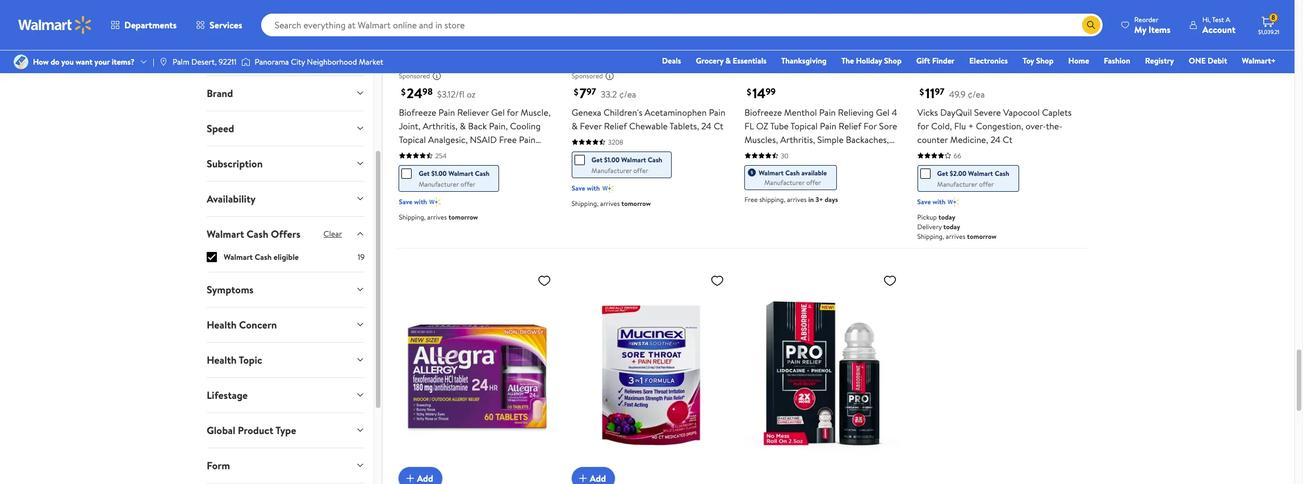 Task type: locate. For each thing, give the bounding box(es) containing it.
1 horizontal spatial 8
[[1272, 13, 1276, 22]]

1 horizontal spatial topical
[[791, 120, 818, 132]]

1 horizontal spatial gel
[[876, 106, 890, 119]]

reliever
[[457, 106, 489, 119]]

$ inside "$ 11 97 49.9 ¢/ea vicks dayquil severe vapocool caplets for cold, flu + congestion, over-the- counter medicine, 24 ct"
[[920, 86, 924, 98]]

walmart plus image for 11
[[948, 196, 960, 208]]

biofreeze up joint,
[[399, 106, 436, 119]]

topical inside biofreeze menthol pain relieving gel 4 fl oz tube topical pain relief for sore muscles, arthritis, simple backaches, and joint pain (packaging may vary)
[[791, 120, 818, 132]]

0 horizontal spatial ¢/ea
[[619, 88, 637, 100]]

0 horizontal spatial topical
[[399, 133, 426, 146]]

1 vertical spatial oz
[[433, 147, 442, 159]]

$ inside $ 7 97 33.2 ¢/ea genexa children's acetaminophen pain & fever relief chewable tablets, 24 ct
[[574, 86, 579, 98]]

0 horizontal spatial &
[[460, 120, 466, 132]]

oz
[[757, 120, 769, 132]]

1 $ from the left
[[401, 86, 406, 98]]

97 inside $ 7 97 33.2 ¢/ea genexa children's acetaminophen pain & fever relief chewable tablets, 24 ct
[[587, 85, 596, 98]]

get for 7
[[592, 155, 603, 165]]

how
[[33, 56, 49, 68]]

&
[[726, 55, 731, 66], [460, 120, 466, 132], [572, 120, 578, 132]]

 image for palm
[[159, 57, 168, 66]]

walmart plus image down 3208
[[602, 183, 614, 194]]

0 horizontal spatial save
[[399, 197, 413, 207]]

& inside the $ 24 98 $3.12/fl oz biofreeze pain reliever gel for muscle, joint, arthritis, & back pain, cooling topical analgesic, nsaid free pain relief, 8 oz bottle with pump, original green formula, 4% menthol
[[460, 120, 466, 132]]

4 $ from the left
[[920, 86, 924, 98]]

2 gel from the left
[[876, 106, 890, 119]]

1 vertical spatial $1.00
[[431, 169, 447, 178]]

99
[[766, 85, 776, 98]]

get left the $2.00
[[938, 169, 949, 178]]

holiday
[[856, 55, 883, 66]]

1 vertical spatial topical
[[399, 133, 426, 146]]

2 biofreeze from the left
[[745, 106, 782, 119]]

relief down relieving
[[839, 120, 862, 132]]

$ left 98
[[401, 86, 406, 98]]

offer down get $2.00 walmart cash
[[979, 179, 994, 189]]

save up 'pickup'
[[918, 197, 931, 207]]

health inside tab
[[207, 318, 237, 332]]

0 horizontal spatial save with
[[399, 197, 427, 207]]

manufacturer down 3208
[[592, 166, 632, 175]]

1 shop from the left
[[884, 55, 902, 66]]

walmart+
[[1242, 55, 1276, 66]]

arrives inside pickup today delivery today shipping, arrives tomorrow
[[946, 232, 966, 241]]

0 horizontal spatial shipping, arrives tomorrow
[[399, 212, 478, 222]]

1 health from the top
[[207, 318, 237, 332]]

dayquil
[[941, 106, 972, 119]]

0 horizontal spatial get $1.00 walmart cash walmart plus, element
[[402, 168, 490, 179]]

3 $ from the left
[[747, 86, 752, 98]]

1 vertical spatial get $1.00 walmart cash walmart plus, element
[[402, 168, 490, 179]]

shop right holiday
[[884, 55, 902, 66]]

8 left 254
[[426, 147, 431, 159]]

$ left 14
[[747, 86, 752, 98]]

with for 24
[[414, 197, 427, 207]]

home
[[1069, 55, 1090, 66]]

walmart down availability on the top of the page
[[207, 227, 244, 241]]

add for 14
[[763, 45, 779, 57]]

0 vertical spatial for
[[507, 106, 519, 119]]

get $1.00 walmart cash for 24
[[419, 169, 490, 178]]

relief down children's
[[604, 120, 627, 132]]

biofreeze
[[399, 106, 436, 119], [745, 106, 782, 119]]

$ left 11
[[920, 86, 924, 98]]

1 horizontal spatial arthritis,
[[781, 133, 815, 146]]

2 horizontal spatial save with
[[918, 197, 946, 207]]

price tab
[[198, 41, 374, 75]]

gel inside biofreeze menthol pain relieving gel 4 fl oz tube topical pain relief for sore muscles, arthritis, simple backaches, and joint pain (packaging may vary)
[[876, 106, 890, 119]]

shipping, arrives tomorrow down get $1.00 walmart cash checkbox
[[572, 199, 651, 208]]

gift finder
[[917, 55, 955, 66]]

2 ¢/ea from the left
[[968, 88, 985, 100]]

0 horizontal spatial gel
[[491, 106, 505, 119]]

neighborhood
[[307, 56, 357, 68]]

topic
[[239, 353, 262, 367]]

one debit
[[1189, 55, 1228, 66]]

1 horizontal spatial get $1.00 walmart cash
[[592, 155, 663, 165]]

0 horizontal spatial arthritis,
[[423, 120, 458, 132]]

formula,
[[426, 161, 460, 173]]

& right grocery
[[726, 55, 731, 66]]

walmart plus image
[[602, 183, 614, 194], [948, 196, 960, 208]]

7
[[580, 83, 587, 103]]

relief inside $ 7 97 33.2 ¢/ea genexa children's acetaminophen pain & fever relief chewable tablets, 24 ct
[[604, 120, 627, 132]]

0 vertical spatial shipping,
[[572, 199, 599, 208]]

save with up 'pickup'
[[918, 197, 946, 207]]

0 horizontal spatial 24
[[407, 83, 423, 103]]

3 add from the left
[[763, 45, 779, 57]]

gel inside the $ 24 98 $3.12/fl oz biofreeze pain reliever gel for muscle, joint, arthritis, & back pain, cooling topical analgesic, nsaid free pain relief, 8 oz bottle with pump, original green formula, 4% menthol
[[491, 106, 505, 119]]

8 inside 8 $1,039.21
[[1272, 13, 1276, 22]]

1 vertical spatial menthol
[[476, 161, 509, 173]]

ad disclaimer and feedback for ingridsponsoredproducts image
[[432, 71, 442, 80]]

topical up relief, on the left top of the page
[[399, 133, 426, 146]]

toy shop
[[1023, 55, 1054, 66]]

save for 11
[[918, 197, 931, 207]]

biofreeze menthol pain relieving gel 4 fl oz tube topical pain relief for sore muscles, arthritis, simple backaches, and joint pain (packaging may vary) image
[[745, 0, 902, 53]]

add button for $3.12/fl oz
[[399, 40, 442, 62]]

sponsored up 98
[[399, 71, 430, 81]]

manufacturer down the $2.00
[[938, 179, 978, 189]]

offer down "4%"
[[461, 179, 476, 189]]

8 up $1,039.21
[[1272, 13, 1276, 22]]

1 horizontal spatial for
[[918, 120, 929, 132]]

ct down congestion,
[[1003, 133, 1013, 146]]

2 relief from the left
[[839, 120, 862, 132]]

0 vertical spatial $1.00
[[604, 155, 620, 165]]

254
[[435, 151, 447, 161]]

add to cart image right market on the left
[[404, 44, 417, 58]]

get for 24
[[419, 169, 430, 178]]

0 horizontal spatial shipping,
[[399, 212, 426, 222]]

over-
[[1026, 120, 1046, 132]]

0 vertical spatial get $1.00 walmart cash walmart plus, element
[[575, 154, 663, 166]]

Search search field
[[261, 14, 1103, 36]]

menthol down the pump,
[[476, 161, 509, 173]]

walmart plus image up pickup today delivery today shipping, arrives tomorrow
[[948, 196, 960, 208]]

grocery
[[696, 55, 724, 66]]

$ inside $ 14 99
[[747, 86, 752, 98]]

0 horizontal spatial get $1.00 walmart cash
[[419, 169, 490, 178]]

health topic tab
[[198, 343, 374, 378]]

add up ad disclaimer and feedback for ingridsponsoredproducts image
[[590, 45, 606, 57]]

 image right 92211
[[241, 56, 250, 68]]

sponsored up 7 on the left top of page
[[572, 71, 603, 81]]

1 vertical spatial for
[[918, 120, 929, 132]]

tomorrow inside pickup today delivery today shipping, arrives tomorrow
[[967, 232, 997, 241]]

cash
[[648, 155, 663, 165], [786, 168, 800, 178], [475, 169, 490, 178], [995, 169, 1010, 178], [247, 227, 268, 241], [255, 251, 272, 263]]

health for health concern
[[207, 318, 237, 332]]

¢/ea inside "$ 11 97 49.9 ¢/ea vicks dayquil severe vapocool caplets for cold, flu + congestion, over-the- counter medicine, 24 ct"
[[968, 88, 985, 100]]

97 for 11
[[935, 85, 945, 98]]

$ for 24
[[401, 86, 406, 98]]

get $1.00 walmart cash walmart plus, element
[[575, 154, 663, 166], [402, 168, 490, 179]]

¢/ea
[[619, 88, 637, 100], [968, 88, 985, 100]]

0 horizontal spatial get
[[419, 169, 430, 178]]

add to cart image for 11
[[922, 44, 936, 58]]

relief inside biofreeze menthol pain relieving gel 4 fl oz tube topical pain relief for sore muscles, arthritis, simple backaches, and joint pain (packaging may vary)
[[839, 120, 862, 132]]

1 gel from the left
[[491, 106, 505, 119]]

1 relief from the left
[[604, 120, 627, 132]]

2 shop from the left
[[1037, 55, 1054, 66]]

shipping, down get $1.00 walmart cash checkbox
[[572, 199, 599, 208]]

24 right tablets,
[[702, 120, 712, 132]]

2 sponsored from the left
[[572, 71, 603, 81]]

1 vertical spatial tomorrow
[[449, 212, 478, 222]]

¢/ea inside $ 7 97 33.2 ¢/ea genexa children's acetaminophen pain & fever relief chewable tablets, 24 ct
[[619, 88, 637, 100]]

0 vertical spatial 24
[[407, 83, 423, 103]]

0 vertical spatial menthol
[[784, 106, 817, 119]]

get right get $1.00 walmart cash checkbox
[[592, 155, 603, 165]]

0 horizontal spatial  image
[[159, 57, 168, 66]]

bottle
[[444, 147, 469, 159]]

$
[[401, 86, 406, 98], [574, 86, 579, 98], [747, 86, 752, 98], [920, 86, 924, 98]]

cash down 30
[[786, 168, 800, 178]]

1 horizontal spatial save
[[572, 183, 586, 193]]

add to cart image
[[404, 44, 417, 58], [922, 44, 936, 58]]

offer for 49.9 ¢/ea
[[979, 179, 994, 189]]

save with left walmart plus image
[[399, 197, 427, 207]]

add left thanksgiving on the right of the page
[[763, 45, 779, 57]]

0 horizontal spatial menthol
[[476, 161, 509, 173]]

joint,
[[399, 120, 421, 132]]

delivery
[[918, 222, 942, 232]]

topical right tube
[[791, 120, 818, 132]]

1 vertical spatial arthritis,
[[781, 133, 815, 146]]

save with for 7
[[572, 183, 600, 193]]

health concern
[[207, 318, 277, 332]]

$1.00 down 254
[[431, 169, 447, 178]]

with
[[471, 147, 488, 159], [587, 183, 600, 193], [414, 197, 427, 207], [933, 197, 946, 207]]

add to cart image
[[576, 44, 590, 58], [749, 44, 763, 58], [404, 472, 417, 485], [576, 472, 590, 485]]

lifestage
[[207, 388, 248, 403]]

$1.00 down 3208
[[604, 155, 620, 165]]

gel
[[491, 106, 505, 119], [876, 106, 890, 119]]

manufacturer offer down 3208
[[592, 166, 649, 175]]

biofreeze up oz
[[745, 106, 782, 119]]

how do you want your items?
[[33, 56, 135, 68]]

debit
[[1208, 55, 1228, 66]]

get $1.00 walmart cash walmart plus, element down 3208
[[575, 154, 663, 166]]

0 vertical spatial ct
[[714, 120, 724, 132]]

gel left "4"
[[876, 106, 890, 119]]

manufacturer offer for 33.2 ¢/ea
[[592, 166, 649, 175]]

save for 24
[[399, 197, 413, 207]]

get $1.00 walmart cash walmart plus, element for 7
[[575, 154, 663, 166]]

2 vertical spatial tomorrow
[[967, 232, 997, 241]]

1 vertical spatial health
[[207, 353, 237, 367]]

1 horizontal spatial ct
[[1003, 133, 1013, 146]]

2 add button from the left
[[572, 40, 615, 62]]

1 ¢/ea from the left
[[619, 88, 637, 100]]

shipping, inside pickup today delivery today shipping, arrives tomorrow
[[918, 232, 945, 241]]

sponsored
[[399, 71, 430, 81], [572, 71, 603, 81]]

33.2
[[601, 88, 617, 100]]

& left back
[[460, 120, 466, 132]]

form tab
[[198, 449, 374, 483]]

save down get $1.00 walmart cash option
[[399, 197, 413, 207]]

1 horizontal spatial 24
[[702, 120, 712, 132]]

health
[[207, 318, 237, 332], [207, 353, 237, 367]]

1 add button from the left
[[399, 40, 442, 62]]

menthol inside biofreeze menthol pain relieving gel 4 fl oz tube topical pain relief for sore muscles, arthritis, simple backaches, and joint pain (packaging may vary)
[[784, 106, 817, 119]]

analgesic,
[[428, 133, 468, 146]]

save down get $1.00 walmart cash checkbox
[[572, 183, 586, 193]]

1 horizontal spatial &
[[572, 120, 578, 132]]

1 horizontal spatial add to cart image
[[922, 44, 936, 58]]

4 add from the left
[[936, 45, 952, 57]]

menthol up tube
[[784, 106, 817, 119]]

0 horizontal spatial tomorrow
[[449, 212, 478, 222]]

oz up reliever
[[467, 88, 476, 100]]

ct inside $ 7 97 33.2 ¢/ea genexa children's acetaminophen pain & fever relief chewable tablets, 24 ct
[[714, 120, 724, 132]]

health left topic
[[207, 353, 237, 367]]

0 vertical spatial free
[[499, 133, 517, 146]]

19
[[358, 251, 365, 263]]

2 horizontal spatial 24
[[991, 133, 1001, 146]]

get $1.00 walmart cash down bottle
[[419, 169, 490, 178]]

get $1.00 walmart cash walmart plus, element for 24
[[402, 168, 490, 179]]

vapocool
[[1004, 106, 1040, 119]]

1 horizontal spatial $1.00
[[604, 155, 620, 165]]

1 biofreeze from the left
[[399, 106, 436, 119]]

24 down congestion,
[[991, 133, 1001, 146]]

ct inside "$ 11 97 49.9 ¢/ea vicks dayquil severe vapocool caplets for cold, flu + congestion, over-the- counter medicine, 24 ct"
[[1003, 133, 1013, 146]]

$1.00
[[604, 155, 620, 165], [431, 169, 447, 178]]

1 vertical spatial 24
[[702, 120, 712, 132]]

0 vertical spatial topical
[[791, 120, 818, 132]]

get right get $1.00 walmart cash option
[[419, 169, 430, 178]]

walmart cash available
[[759, 168, 827, 178]]

1 horizontal spatial ¢/ea
[[968, 88, 985, 100]]

arthritis, up analgesic,
[[423, 120, 458, 132]]

offer down chewable
[[634, 166, 649, 175]]

shop right toy
[[1037, 55, 1054, 66]]

cash inside "dropdown button"
[[247, 227, 268, 241]]

offer up in
[[807, 178, 822, 187]]

for down vicks
[[918, 120, 929, 132]]

 image
[[241, 56, 250, 68], [159, 57, 168, 66]]

add
[[417, 45, 433, 57], [590, 45, 606, 57], [763, 45, 779, 57], [936, 45, 952, 57]]

0 horizontal spatial biofreeze
[[399, 106, 436, 119]]

biofreeze inside biofreeze menthol pain relieving gel 4 fl oz tube topical pain relief for sore muscles, arthritis, simple backaches, and joint pain (packaging may vary)
[[745, 106, 782, 119]]

free inside the $ 24 98 $3.12/fl oz biofreeze pain reliever gel for muscle, joint, arthritis, & back pain, cooling topical analgesic, nsaid free pain relief, 8 oz bottle with pump, original green formula, 4% menthol
[[499, 133, 517, 146]]

0 horizontal spatial ct
[[714, 120, 724, 132]]

0 horizontal spatial shop
[[884, 55, 902, 66]]

0 horizontal spatial walmart plus image
[[602, 183, 614, 194]]

2 horizontal spatial save
[[918, 197, 931, 207]]

0 vertical spatial arthritis,
[[423, 120, 458, 132]]

pickup
[[918, 212, 937, 222]]

health inside tab
[[207, 353, 237, 367]]

add button for 14
[[745, 40, 788, 62]]

1 horizontal spatial biofreeze
[[745, 106, 782, 119]]

1 horizontal spatial get $1.00 walmart cash walmart plus, element
[[575, 154, 663, 166]]

topical
[[791, 120, 818, 132], [399, 133, 426, 146]]

arthritis, up 30
[[781, 133, 815, 146]]

1 vertical spatial shipping, arrives tomorrow
[[399, 212, 478, 222]]

health concern tab
[[198, 308, 374, 342]]

manufacturer offer for 49.9 ¢/ea
[[938, 179, 994, 189]]

 image right |
[[159, 57, 168, 66]]

3 add button from the left
[[745, 40, 788, 62]]

manufacturer down "formula,"
[[419, 179, 459, 189]]

free shipping, arrives in 3+ days
[[745, 195, 838, 204]]

save with down get $1.00 walmart cash checkbox
[[572, 183, 600, 193]]

get for 11
[[938, 169, 949, 178]]

1 vertical spatial ct
[[1003, 133, 1013, 146]]

1 vertical spatial get $1.00 walmart cash
[[419, 169, 490, 178]]

2 add from the left
[[590, 45, 606, 57]]

1 horizontal spatial 97
[[935, 85, 945, 98]]

2 vertical spatial 24
[[991, 133, 1001, 146]]

0 vertical spatial health
[[207, 318, 237, 332]]

mucinex instasoothe sore throat + pain relief elderberry & wild cherry flavor, fast acting, powerful sore throat oral pain reliever, 40 medicated drops image
[[572, 269, 729, 481]]

1 sponsored from the left
[[399, 71, 430, 81]]

shipping, down get $1.00 walmart cash option
[[399, 212, 426, 222]]

sponsored for 24
[[399, 71, 430, 81]]

0 vertical spatial get $1.00 walmart cash
[[592, 155, 663, 165]]

2 vertical spatial shipping,
[[918, 232, 945, 241]]

& left fever
[[572, 120, 578, 132]]

menthol inside the $ 24 98 $3.12/fl oz biofreeze pain reliever gel for muscle, joint, arthritis, & back pain, cooling topical analgesic, nsaid free pain relief, 8 oz bottle with pump, original green formula, 4% menthol
[[476, 161, 509, 173]]

shipping,
[[760, 195, 786, 204]]

walmart plus image
[[430, 196, 441, 208]]

oz up "formula,"
[[433, 147, 442, 159]]

hi,
[[1203, 14, 1211, 24]]

manufacturer for 14
[[765, 178, 805, 187]]

1 vertical spatial walmart plus image
[[948, 196, 960, 208]]

shipping, for 7
[[572, 199, 599, 208]]

0 horizontal spatial free
[[499, 133, 517, 146]]

manufacturer offer down the $2.00
[[938, 179, 994, 189]]

¢/ea up children's
[[619, 88, 637, 100]]

add right gift
[[936, 45, 952, 57]]

get $1.00 walmart cash for 7
[[592, 155, 663, 165]]

add up ad disclaimer and feedback for ingridsponsoredproducts icon at the left
[[417, 45, 433, 57]]

2 97 from the left
[[935, 85, 945, 98]]

$ left 7 on the left top of page
[[574, 86, 579, 98]]

health down symptoms on the bottom
[[207, 318, 237, 332]]

2 horizontal spatial tomorrow
[[967, 232, 997, 241]]

get $1.00 walmart cash walmart plus, element down 254
[[402, 168, 490, 179]]

0 horizontal spatial relief
[[604, 120, 627, 132]]

free left 'shipping,'
[[745, 195, 758, 204]]

walmart down 'walmart cash offers'
[[224, 251, 253, 263]]

today right delivery
[[944, 222, 961, 232]]

clear
[[324, 228, 342, 240]]

0 vertical spatial shipping, arrives tomorrow
[[572, 199, 651, 208]]

green
[[399, 161, 423, 173]]

1 horizontal spatial walmart plus image
[[948, 196, 960, 208]]

walmart cash offers button
[[198, 217, 374, 251]]

0 horizontal spatial 8
[[426, 147, 431, 159]]

gel up pain,
[[491, 106, 505, 119]]

shipping,
[[572, 199, 599, 208], [399, 212, 426, 222], [918, 232, 945, 241]]

shipping, arrives tomorrow for 7
[[572, 199, 651, 208]]

2 $ from the left
[[574, 86, 579, 98]]

0 horizontal spatial $1.00
[[431, 169, 447, 178]]

ct left fl
[[714, 120, 724, 132]]

shipping, down 'pickup'
[[918, 232, 945, 241]]

92211
[[219, 56, 237, 68]]

for up cooling
[[507, 106, 519, 119]]

2 horizontal spatial shipping,
[[918, 232, 945, 241]]

¢/ea right 49.9
[[968, 88, 985, 100]]

vary)
[[867, 147, 887, 159]]

backaches,
[[846, 133, 889, 146]]

8 inside the $ 24 98 $3.12/fl oz biofreeze pain reliever gel for muscle, joint, arthritis, & back pain, cooling topical analgesic, nsaid free pain relief, 8 oz bottle with pump, original green formula, 4% menthol
[[426, 147, 431, 159]]

24 up joint,
[[407, 83, 423, 103]]

registry link
[[1140, 55, 1180, 67]]

1 add to cart image from the left
[[404, 44, 417, 58]]

0 horizontal spatial 97
[[587, 85, 596, 98]]

cash down chewable
[[648, 155, 663, 165]]

for inside the $ 24 98 $3.12/fl oz biofreeze pain reliever gel for muscle, joint, arthritis, & back pain, cooling topical analgesic, nsaid free pain relief, 8 oz bottle with pump, original green formula, 4% menthol
[[507, 106, 519, 119]]

offer for 14
[[807, 178, 822, 187]]

2 add to cart image from the left
[[922, 44, 936, 58]]

manufacturer for 49.9 ¢/ea
[[938, 179, 978, 189]]

1 97 from the left
[[587, 85, 596, 98]]

& inside "link"
[[726, 55, 731, 66]]

allegra adult 24hr non-drowsy allergy symptom relief tablets, 60 ct image
[[399, 269, 556, 481]]

manufacturer offer up free shipping, arrives in 3+ days
[[765, 178, 822, 187]]

cash up "walmart cash eligible"
[[247, 227, 268, 241]]

menthol
[[784, 106, 817, 119], [476, 161, 509, 173]]

you
[[61, 56, 74, 68]]

2 horizontal spatial &
[[726, 55, 731, 66]]

97 inside "$ 11 97 49.9 ¢/ea vicks dayquil severe vapocool caplets for cold, flu + congestion, over-the- counter medicine, 24 ct"
[[935, 85, 945, 98]]

fl
[[745, 120, 754, 132]]

chewable
[[629, 120, 668, 132]]

1 horizontal spatial shop
[[1037, 55, 1054, 66]]

in
[[809, 195, 814, 204]]

2 health from the top
[[207, 353, 237, 367]]

1 vertical spatial shipping,
[[399, 212, 426, 222]]

walmart down 3208
[[621, 155, 646, 165]]

muscle,
[[521, 106, 551, 119]]

get
[[592, 155, 603, 165], [419, 169, 430, 178], [938, 169, 949, 178]]

0 vertical spatial walmart plus image
[[602, 183, 614, 194]]

1 vertical spatial free
[[745, 195, 758, 204]]

palm desert, 92211
[[173, 56, 237, 68]]

free up the pump,
[[499, 133, 517, 146]]

1 horizontal spatial menthol
[[784, 106, 817, 119]]

shipping, arrives tomorrow down walmart plus image
[[399, 212, 478, 222]]

1 vertical spatial 8
[[426, 147, 431, 159]]

symptoms tab
[[198, 272, 374, 307]]

24 inside $ 7 97 33.2 ¢/ea genexa children's acetaminophen pain & fever relief chewable tablets, 24 ct
[[702, 120, 712, 132]]

1 horizontal spatial shipping, arrives tomorrow
[[572, 199, 651, 208]]

1 horizontal spatial shipping,
[[572, 199, 599, 208]]

manufacturer for $3.12/fl oz
[[419, 179, 459, 189]]

speed button
[[198, 111, 374, 146]]

with for 11
[[933, 197, 946, 207]]

1 horizontal spatial relief
[[839, 120, 862, 132]]

search icon image
[[1087, 20, 1096, 30]]

speed
[[207, 121, 234, 136]]

$ 14 99
[[747, 83, 776, 103]]

8
[[1272, 13, 1276, 22], [426, 147, 431, 159]]

walmart down joint
[[759, 168, 784, 178]]

manufacturer offer down "formula,"
[[419, 179, 476, 189]]

0 horizontal spatial sponsored
[[399, 71, 430, 81]]

with for 7
[[587, 183, 600, 193]]

product
[[238, 424, 273, 438]]

get $1.00 walmart cash down 3208
[[592, 155, 663, 165]]

0 vertical spatial oz
[[467, 88, 476, 100]]

availability button
[[198, 182, 374, 216]]

severe
[[975, 106, 1001, 119]]

97 left 33.2
[[587, 85, 596, 98]]

0 horizontal spatial add to cart image
[[404, 44, 417, 58]]

manufacturer up free shipping, arrives in 3+ days
[[765, 178, 805, 187]]

counter
[[918, 133, 948, 146]]

walmart
[[621, 155, 646, 165], [759, 168, 784, 178], [449, 169, 473, 178], [969, 169, 993, 178], [207, 227, 244, 241], [224, 251, 253, 263]]

4 add button from the left
[[918, 40, 961, 62]]

tube
[[771, 120, 789, 132]]

add button for 33.2 ¢/ea
[[572, 40, 615, 62]]

¢/ea for 7
[[619, 88, 637, 100]]

subscription tab
[[198, 146, 374, 181]]

genexa
[[572, 106, 602, 119]]

1 horizontal spatial get
[[592, 155, 603, 165]]

8 $1,039.21
[[1259, 13, 1280, 36]]

available
[[802, 168, 827, 178]]

ad disclaimer and feedback for ingridsponsoredproducts image
[[605, 71, 614, 80]]

97 left 49.9
[[935, 85, 945, 98]]

$ inside the $ 24 98 $3.12/fl oz biofreeze pain reliever gel for muscle, joint, arthritis, & back pain, cooling topical analgesic, nsaid free pain relief, 8 oz bottle with pump, original green formula, 4% menthol
[[401, 86, 406, 98]]

my
[[1135, 23, 1147, 36]]

0 vertical spatial 8
[[1272, 13, 1276, 22]]

1 horizontal spatial save with
[[572, 183, 600, 193]]

1 horizontal spatial tomorrow
[[622, 199, 651, 208]]

1 horizontal spatial sponsored
[[572, 71, 603, 81]]

1 horizontal spatial oz
[[467, 88, 476, 100]]

add to cart image up 11
[[922, 44, 936, 58]]

1 add from the left
[[417, 45, 433, 57]]

1 horizontal spatial  image
[[241, 56, 250, 68]]

 image
[[14, 55, 28, 69]]

None checkbox
[[207, 252, 217, 262]]

2 horizontal spatial get
[[938, 169, 949, 178]]

get inside get $2.00 walmart cash walmart plus, element
[[938, 169, 949, 178]]

shipping, arrives tomorrow for 24
[[399, 212, 478, 222]]



Task type: describe. For each thing, give the bounding box(es) containing it.
24 inside "$ 11 97 49.9 ¢/ea vicks dayquil severe vapocool caplets for cold, flu + congestion, over-the- counter medicine, 24 ct"
[[991, 133, 1001, 146]]

offer for $3.12/fl oz
[[461, 179, 476, 189]]

absorbine jr. pro no-mess lidocaine roll-on, maximum strength numbing pain relief with phenol for fast-acting relief of nerve pain, muscle aches, and joint discomfort, 2.5 oz. image
[[745, 269, 902, 481]]

add to favorites list, allegra adult 24hr non-drowsy allergy symptom relief tablets, 60 ct image
[[538, 274, 551, 288]]

deals link
[[657, 55, 686, 67]]

manufacturer offer for $3.12/fl oz
[[419, 179, 476, 189]]

save for 7
[[572, 183, 586, 193]]

services button
[[186, 11, 252, 39]]

14
[[753, 83, 766, 103]]

shipping, for 24
[[399, 212, 426, 222]]

topical inside the $ 24 98 $3.12/fl oz biofreeze pain reliever gel for muscle, joint, arthritis, & back pain, cooling topical analgesic, nsaid free pain relief, 8 oz bottle with pump, original green formula, 4% menthol
[[399, 133, 426, 146]]

$2.00
[[950, 169, 967, 178]]

medicine,
[[951, 133, 989, 146]]

grocery & essentials link
[[691, 55, 772, 67]]

one
[[1189, 55, 1206, 66]]

offers
[[271, 227, 301, 241]]

walmart+ link
[[1237, 55, 1281, 67]]

$ 7 97 33.2 ¢/ea genexa children's acetaminophen pain & fever relief chewable tablets, 24 ct
[[572, 83, 726, 132]]

symptoms button
[[198, 272, 374, 307]]

health concern button
[[198, 308, 374, 342]]

children's
[[604, 106, 643, 119]]

4
[[892, 106, 898, 119]]

pump,
[[490, 147, 515, 159]]

genexa children's acetaminophen pain & fever relief chewable tablets, 24 ct image
[[572, 0, 729, 53]]

and
[[745, 147, 761, 159]]

relief for menthol
[[839, 120, 862, 132]]

lifestage tab
[[198, 378, 374, 413]]

cash left eligible
[[255, 251, 272, 263]]

form
[[207, 459, 230, 473]]

subscription
[[207, 157, 263, 171]]

cold,
[[932, 120, 952, 132]]

pain inside $ 7 97 33.2 ¢/ea genexa children's acetaminophen pain & fever relief chewable tablets, 24 ct
[[709, 106, 726, 119]]

walmart right the $2.00
[[969, 169, 993, 178]]

cooling
[[510, 120, 541, 132]]

congestion,
[[976, 120, 1024, 132]]

market
[[359, 56, 383, 68]]

brand tab
[[198, 76, 374, 111]]

gift
[[917, 55, 931, 66]]

cash right "4%"
[[475, 169, 490, 178]]

global product type button
[[198, 413, 374, 448]]

clear button
[[310, 226, 356, 242]]

relief,
[[399, 147, 424, 159]]

walmart image
[[18, 16, 92, 34]]

walmart plus image for 7
[[602, 183, 614, 194]]

for
[[864, 120, 877, 132]]

30
[[781, 151, 789, 161]]

$1.00 for 24
[[431, 169, 447, 178]]

global product type tab
[[198, 413, 374, 448]]

back
[[468, 120, 487, 132]]

66
[[954, 151, 962, 161]]

walmart inside "dropdown button"
[[207, 227, 244, 241]]

for inside "$ 11 97 49.9 ¢/ea vicks dayquil severe vapocool caplets for cold, flu + congestion, over-the- counter medicine, 24 ct"
[[918, 120, 929, 132]]

speed tab
[[198, 111, 374, 146]]

Get $1.00 Walmart Cash checkbox
[[575, 155, 585, 165]]

hi, test a account
[[1203, 14, 1236, 36]]

the holiday shop link
[[837, 55, 907, 67]]

Walmart Site-Wide search field
[[261, 14, 1103, 36]]

biofreeze pain reliever gel for muscle, joint, arthritis, & back pain, cooling topical analgesic, nsaid free pain relief, 8 oz bottle with pump, original green formula, 4% menthol image
[[399, 0, 556, 53]]

11
[[926, 83, 935, 103]]

save with for 24
[[399, 197, 427, 207]]

price button
[[198, 41, 374, 75]]

sponsored for 7
[[572, 71, 603, 81]]

pickup today delivery today shipping, arrives tomorrow
[[918, 212, 997, 241]]

acetaminophen
[[645, 106, 707, 119]]

vicks
[[918, 106, 938, 119]]

form button
[[198, 449, 374, 483]]

walmart cash offers
[[207, 227, 301, 241]]

health for health topic
[[207, 353, 237, 367]]

add for $3.12/fl oz
[[417, 45, 433, 57]]

with inside the $ 24 98 $3.12/fl oz biofreeze pain reliever gel for muscle, joint, arthritis, & back pain, cooling topical analgesic, nsaid free pain relief, 8 oz bottle with pump, original green formula, 4% menthol
[[471, 147, 488, 159]]

manufacturer for 33.2 ¢/ea
[[592, 166, 632, 175]]

arthritis, inside biofreeze menthol pain relieving gel 4 fl oz tube topical pain relief for sore muscles, arthritis, simple backaches, and joint pain (packaging may vary)
[[781, 133, 815, 146]]

add to cart image for 24
[[404, 44, 417, 58]]

services
[[210, 19, 242, 31]]

reorder my items
[[1135, 14, 1171, 36]]

add for 33.2 ¢/ea
[[590, 45, 606, 57]]

Get $2.00 Walmart Cash checkbox
[[921, 169, 931, 179]]

tomorrow for 24
[[449, 212, 478, 222]]

subscription button
[[198, 146, 374, 181]]

3+
[[816, 195, 823, 204]]

availability tab
[[198, 182, 374, 216]]

today right 'pickup'
[[939, 212, 956, 222]]

 image for panorama
[[241, 56, 250, 68]]

toy shop link
[[1018, 55, 1059, 67]]

walmart down bottle
[[449, 169, 473, 178]]

1 horizontal spatial free
[[745, 195, 758, 204]]

$ 11 97 49.9 ¢/ea vicks dayquil severe vapocool caplets for cold, flu + congestion, over-the- counter medicine, 24 ct
[[918, 83, 1072, 146]]

24 inside the $ 24 98 $3.12/fl oz biofreeze pain reliever gel for muscle, joint, arthritis, & back pain, cooling topical analgesic, nsaid free pain relief, 8 oz bottle with pump, original green formula, 4% menthol
[[407, 83, 423, 103]]

the holiday shop
[[842, 55, 902, 66]]

¢/ea for 11
[[968, 88, 985, 100]]

$ for 14
[[747, 86, 752, 98]]

get $2.00 walmart cash
[[938, 169, 1010, 178]]

Get $1.00 Walmart Cash checkbox
[[402, 169, 412, 179]]

0 horizontal spatial oz
[[433, 147, 442, 159]]

add to favorites list, mucinex instasoothe sore throat + pain relief elderberry & wild cherry flavor, fast acting, powerful sore throat oral pain reliever, 40 medicated drops image
[[711, 274, 724, 288]]

cash right the $2.00
[[995, 169, 1010, 178]]

the-
[[1046, 120, 1063, 132]]

$3.12/fl
[[437, 88, 465, 100]]

$ for 7
[[574, 86, 579, 98]]

add for 49.9 ¢/ea
[[936, 45, 952, 57]]

& inside $ 7 97 33.2 ¢/ea genexa children's acetaminophen pain & fever relief chewable tablets, 24 ct
[[572, 120, 578, 132]]

your
[[94, 56, 110, 68]]

flu
[[954, 120, 966, 132]]

home link
[[1064, 55, 1095, 67]]

arthritis, inside the $ 24 98 $3.12/fl oz biofreeze pain reliever gel for muscle, joint, arthritis, & back pain, cooling topical analgesic, nsaid free pain relief, 8 oz bottle with pump, original green formula, 4% menthol
[[423, 120, 458, 132]]

walmart cash eligible
[[224, 251, 299, 263]]

add button for 49.9 ¢/ea
[[918, 40, 961, 62]]

want
[[76, 56, 93, 68]]

test
[[1213, 14, 1225, 24]]

biofreeze inside the $ 24 98 $3.12/fl oz biofreeze pain reliever gel for muscle, joint, arthritis, & back pain, cooling topical analgesic, nsaid free pain relief, 8 oz bottle with pump, original green formula, 4% menthol
[[399, 106, 436, 119]]

account
[[1203, 23, 1236, 36]]

finder
[[932, 55, 955, 66]]

add to favorites list, absorbine jr. pro no-mess lidocaine roll-on, maximum strength numbing pain relief with phenol for fast-acting relief of nerve pain, muscle aches, and joint discomfort, 2.5 oz. image
[[884, 274, 897, 288]]

offer for 33.2 ¢/ea
[[634, 166, 649, 175]]

97 for 7
[[587, 85, 596, 98]]

brand button
[[198, 76, 374, 111]]

departments
[[124, 19, 177, 31]]

get $2.00 walmart cash walmart plus, element
[[921, 168, 1010, 179]]

relief for 7
[[604, 120, 627, 132]]

thanksgiving
[[782, 55, 827, 66]]

one debit link
[[1184, 55, 1233, 67]]

a
[[1226, 14, 1231, 24]]

concern
[[239, 318, 277, 332]]

walmart cash offers tab
[[198, 217, 374, 251]]

vicks dayquil severe vapocool caplets for cold, flu + congestion, over-the-counter medicine, 24 ct image
[[918, 0, 1075, 53]]

city
[[291, 56, 305, 68]]

3208
[[608, 137, 623, 147]]

lifestage button
[[198, 378, 374, 413]]

$1.00 for 7
[[604, 155, 620, 165]]

$ for 11
[[920, 86, 924, 98]]

manufacturer offer for 14
[[765, 178, 822, 187]]

gift finder link
[[912, 55, 960, 67]]

price
[[207, 51, 229, 65]]

(packaging
[[803, 147, 846, 159]]

global
[[207, 424, 235, 438]]

$1,039.21
[[1259, 28, 1280, 36]]

original
[[517, 147, 548, 159]]

tomorrow for 7
[[622, 199, 651, 208]]

fashion
[[1104, 55, 1131, 66]]

availability
[[207, 192, 256, 206]]

|
[[153, 56, 154, 68]]

save with for 11
[[918, 197, 946, 207]]

joint
[[763, 147, 782, 159]]



Task type: vqa. For each thing, say whether or not it's contained in the screenshot.
Add button
yes



